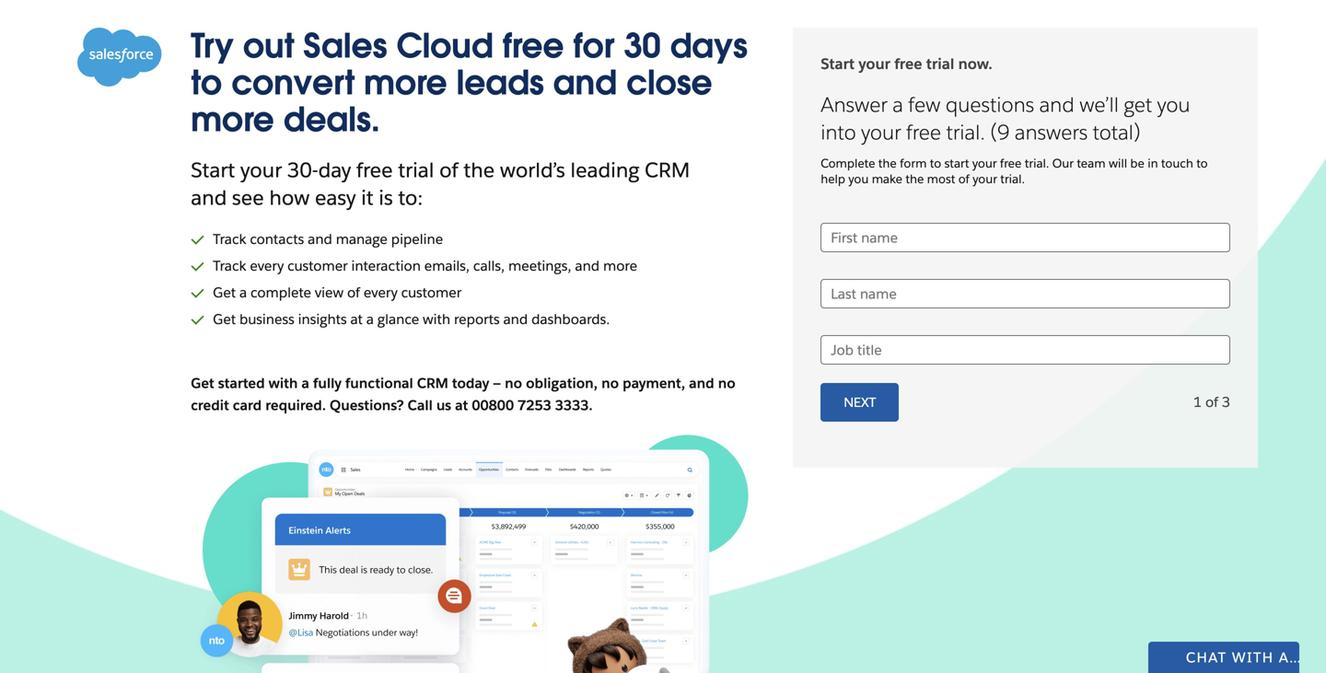 Task type: locate. For each thing, give the bounding box(es) containing it.
payment,
[[623, 375, 686, 393]]

next
[[844, 395, 877, 411]]

1 horizontal spatial you
[[1158, 92, 1191, 118]]

to left start
[[931, 156, 942, 172]]

obligation,
[[526, 375, 598, 393]]

with left "an"
[[1233, 649, 1275, 667]]

start inside start your 30-day free trial of the world's leading crm and see how easy it is to:
[[191, 157, 235, 183]]

the left 'form'
[[879, 156, 897, 172]]

every
[[250, 257, 284, 275], [364, 284, 398, 302]]

None text field
[[821, 223, 1231, 253], [821, 336, 1231, 365], [821, 223, 1231, 253], [821, 336, 1231, 365]]

0 horizontal spatial crm
[[417, 375, 449, 393]]

1 horizontal spatial crm
[[645, 157, 690, 183]]

start up see at left
[[191, 157, 235, 183]]

1 vertical spatial trial
[[398, 157, 434, 183]]

1 vertical spatial with
[[269, 375, 298, 393]]

0 vertical spatial get
[[213, 284, 236, 302]]

complete
[[251, 284, 311, 302]]

make
[[872, 172, 903, 187]]

more
[[364, 62, 447, 104], [191, 99, 274, 141], [604, 257, 638, 275]]

and left see at left
[[191, 185, 227, 211]]

customer down emails,
[[401, 284, 462, 302]]

with
[[423, 311, 451, 329], [269, 375, 298, 393], [1233, 649, 1275, 667]]

0 horizontal spatial start
[[191, 157, 235, 183]]

2 horizontal spatial more
[[604, 257, 638, 275]]

free
[[503, 25, 564, 67], [895, 54, 923, 73], [907, 120, 942, 146], [1001, 156, 1022, 172], [356, 157, 393, 183]]

track down see at left
[[213, 230, 246, 248]]

the left most
[[906, 172, 925, 187]]

1 vertical spatial track
[[213, 257, 246, 275]]

trial up to:
[[398, 157, 434, 183]]

with right glance
[[423, 311, 451, 329]]

at right the us
[[455, 397, 468, 415]]

chat with an exp
[[1187, 649, 1327, 667]]

a left few
[[893, 92, 904, 118]]

days
[[670, 25, 748, 67]]

0 horizontal spatial at
[[351, 311, 363, 329]]

0 horizontal spatial trial
[[398, 157, 434, 183]]

to:
[[398, 185, 423, 211]]

2 horizontal spatial no
[[719, 375, 736, 393]]

get started with a fully functional crm today — no obligation, no payment, and no credit card required. questions? call us at
[[191, 375, 736, 415]]

0 horizontal spatial with
[[269, 375, 298, 393]]

and
[[554, 62, 617, 104], [1040, 92, 1075, 118], [191, 185, 227, 211], [308, 230, 333, 248], [575, 257, 600, 275], [504, 311, 528, 329], [689, 375, 715, 393]]

with inside button
[[1233, 649, 1275, 667]]

get up credit at the bottom left of the page
[[191, 375, 214, 393]]

of inside complete the form to start your free trial. our team will be in touch to help you make the most of your trial.
[[959, 172, 970, 187]]

trial.
[[947, 120, 986, 146], [1025, 156, 1050, 172], [1001, 172, 1026, 187]]

sales
[[304, 25, 387, 67]]

1 horizontal spatial start
[[821, 54, 855, 73]]

call
[[408, 397, 433, 415]]

you
[[1158, 92, 1191, 118], [849, 172, 869, 187]]

help
[[821, 172, 846, 187]]

crm
[[645, 157, 690, 183], [417, 375, 449, 393]]

answer a few questions and we'll get you into your free trial. (9 answers total)
[[821, 92, 1191, 146]]

customer up view
[[288, 257, 348, 275]]

no right —
[[505, 375, 523, 393]]

1 vertical spatial you
[[849, 172, 869, 187]]

2 horizontal spatial with
[[1233, 649, 1275, 667]]

0 vertical spatial start
[[821, 54, 855, 73]]

0 vertical spatial you
[[1158, 92, 1191, 118]]

today
[[452, 375, 489, 393]]

and right reports
[[504, 311, 528, 329]]

of inside track contacts and manage pipeline track every customer interaction emails, calls, meetings, and more get a complete view of every customer get business insights at a glance with reports and dashboards.
[[347, 284, 360, 302]]

track contacts and manage pipeline track every customer interaction emails, calls, meetings, and more get a complete view of every customer get business insights at a glance with reports and dashboards.
[[213, 230, 638, 329]]

get left business
[[213, 311, 236, 329]]

and left 30 at the left top
[[554, 62, 617, 104]]

free down few
[[907, 120, 942, 146]]

and up answers at the top right of page
[[1040, 92, 1075, 118]]

0 horizontal spatial you
[[849, 172, 869, 187]]

None text field
[[821, 279, 1231, 309]]

every down interaction
[[364, 284, 398, 302]]

free left for
[[503, 25, 564, 67]]

0 vertical spatial trial
[[927, 54, 955, 73]]

us
[[437, 397, 452, 415]]

at
[[351, 311, 363, 329], [455, 397, 468, 415]]

to
[[191, 62, 222, 104], [931, 156, 942, 172], [1197, 156, 1209, 172]]

get inside the get started with a fully functional crm today — no obligation, no payment, and no credit card required. questions? call us at
[[191, 375, 214, 393]]

your inside 'answer a few questions and we'll get you into your free trial. (9 answers total)'
[[862, 120, 902, 146]]

and left "manage" in the top left of the page
[[308, 230, 333, 248]]

at right insights
[[351, 311, 363, 329]]

1 vertical spatial customer
[[401, 284, 462, 302]]

crm up the us
[[417, 375, 449, 393]]

with inside the get started with a fully functional crm today — no obligation, no payment, and no credit card required. questions? call us at
[[269, 375, 298, 393]]

0 vertical spatial with
[[423, 311, 451, 329]]

meetings,
[[509, 257, 572, 275]]

start for start your 30-day free trial of the world's leading crm and see how easy it is to:
[[191, 157, 235, 183]]

more inside track contacts and manage pipeline track every customer interaction emails, calls, meetings, and more get a complete view of every customer get business insights at a glance with reports and dashboards.
[[604, 257, 638, 275]]

2 track from the top
[[213, 257, 246, 275]]

no right payment,
[[719, 375, 736, 393]]

start your 30-day free trial of the world's leading crm and see how easy it is to:
[[191, 157, 690, 211]]

for
[[574, 25, 615, 67]]

you inside complete the form to start your free trial. our team will be in touch to help you make the most of your trial.
[[849, 172, 869, 187]]

leads
[[457, 62, 544, 104]]

the left world's
[[464, 157, 495, 183]]

and inside the get started with a fully functional crm today — no obligation, no payment, and no credit card required. questions? call us at
[[689, 375, 715, 393]]

emails,
[[425, 257, 470, 275]]

will
[[1109, 156, 1128, 172]]

the
[[879, 156, 897, 172], [464, 157, 495, 183], [906, 172, 925, 187]]

no left payment,
[[602, 375, 619, 393]]

to right touch
[[1197, 156, 1209, 172]]

every down contacts at the top left of the page
[[250, 257, 284, 275]]

chat
[[1187, 649, 1228, 667]]

trial. inside 'answer a few questions and we'll get you into your free trial. (9 answers total)'
[[947, 120, 986, 146]]

at inside track contacts and manage pipeline track every customer interaction emails, calls, meetings, and more get a complete view of every customer get business insights at a glance with reports and dashboards.
[[351, 311, 363, 329]]

1 horizontal spatial to
[[931, 156, 942, 172]]

0 horizontal spatial customer
[[288, 257, 348, 275]]

free up it
[[356, 157, 393, 183]]

of right most
[[959, 172, 970, 187]]

2 vertical spatial with
[[1233, 649, 1275, 667]]

of up pipeline
[[440, 157, 459, 183]]

get
[[1125, 92, 1153, 118]]

form
[[900, 156, 927, 172]]

1 horizontal spatial at
[[455, 397, 468, 415]]

1
[[1194, 393, 1203, 411]]

customer
[[288, 257, 348, 275], [401, 284, 462, 302]]

track up business
[[213, 257, 246, 275]]

start for start your free trial now.
[[821, 54, 855, 73]]

and right payment,
[[689, 375, 715, 393]]

1 horizontal spatial no
[[602, 375, 619, 393]]

1 horizontal spatial with
[[423, 311, 451, 329]]

1 horizontal spatial the
[[879, 156, 897, 172]]

trial
[[927, 54, 955, 73], [398, 157, 434, 183]]

get left complete
[[213, 284, 236, 302]]

a left glance
[[367, 311, 374, 329]]

2 vertical spatial get
[[191, 375, 214, 393]]

1 vertical spatial crm
[[417, 375, 449, 393]]

day
[[318, 157, 351, 183]]

convert
[[231, 62, 355, 104]]

it
[[361, 185, 374, 211]]

0 horizontal spatial the
[[464, 157, 495, 183]]

of right view
[[347, 284, 360, 302]]

2 horizontal spatial to
[[1197, 156, 1209, 172]]

0 horizontal spatial no
[[505, 375, 523, 393]]

trial left now.
[[927, 54, 955, 73]]

with right started
[[269, 375, 298, 393]]

1 vertical spatial every
[[364, 284, 398, 302]]

you right get
[[1158, 92, 1191, 118]]

a left fully
[[302, 375, 310, 393]]

1 vertical spatial start
[[191, 157, 235, 183]]

your
[[859, 54, 891, 73], [862, 120, 902, 146], [973, 156, 998, 172], [240, 157, 282, 183], [973, 172, 998, 187]]

trial. down (9
[[1001, 172, 1026, 187]]

0 vertical spatial crm
[[645, 157, 690, 183]]

no
[[505, 375, 523, 393], [602, 375, 619, 393], [719, 375, 736, 393]]

started
[[218, 375, 265, 393]]

few
[[909, 92, 941, 118]]

free down (9
[[1001, 156, 1022, 172]]

1 vertical spatial at
[[455, 397, 468, 415]]

be
[[1131, 156, 1145, 172]]

trial. up start
[[947, 120, 986, 146]]

a inside the get started with a fully functional crm today — no obligation, no payment, and no credit card required. questions? call us at
[[302, 375, 310, 393]]

track
[[213, 230, 246, 248], [213, 257, 246, 275]]

free inside try out sales cloud free for 30 days to convert more leads and close more deals.
[[503, 25, 564, 67]]

leading
[[571, 157, 640, 183]]

0 vertical spatial at
[[351, 311, 363, 329]]

0 vertical spatial track
[[213, 230, 246, 248]]

credit
[[191, 397, 229, 415]]

we'll
[[1080, 92, 1120, 118]]

0 horizontal spatial to
[[191, 62, 222, 104]]

you inside 'answer a few questions and we'll get you into your free trial. (9 answers total)'
[[1158, 92, 1191, 118]]

crm right leading
[[645, 157, 690, 183]]

get
[[213, 284, 236, 302], [213, 311, 236, 329], [191, 375, 214, 393]]

a inside 'answer a few questions and we'll get you into your free trial. (9 answers total)'
[[893, 92, 904, 118]]

next button
[[821, 384, 900, 422]]

start
[[821, 54, 855, 73], [191, 157, 235, 183]]

you right help
[[849, 172, 869, 187]]

a
[[893, 92, 904, 118], [240, 284, 247, 302], [367, 311, 374, 329], [302, 375, 310, 393]]

0 horizontal spatial every
[[250, 257, 284, 275]]

0 vertical spatial customer
[[288, 257, 348, 275]]

to left "out"
[[191, 62, 222, 104]]

world's
[[500, 157, 566, 183]]

free inside complete the form to start your free trial. our team will be in touch to help you make the most of your trial.
[[1001, 156, 1022, 172]]

start up answer
[[821, 54, 855, 73]]



Task type: describe. For each thing, give the bounding box(es) containing it.
complete the form to start your free trial. our team will be in touch to help you make the most of your trial.
[[821, 156, 1209, 187]]

fully
[[313, 375, 342, 393]]

total)
[[1094, 120, 1141, 146]]

trial inside start your 30-day free trial of the world's leading crm and see how easy it is to:
[[398, 157, 434, 183]]

now.
[[959, 54, 993, 73]]

of inside start your 30-day free trial of the world's leading crm and see how easy it is to:
[[440, 157, 459, 183]]

(9
[[991, 120, 1010, 146]]

1 track from the top
[[213, 230, 246, 248]]

into
[[821, 120, 857, 146]]

answers
[[1015, 120, 1088, 146]]

exp
[[1307, 649, 1327, 667]]

start your free trial now.
[[821, 54, 993, 73]]

team
[[1078, 156, 1106, 172]]

0 vertical spatial every
[[250, 257, 284, 275]]

the inside start your 30-day free trial of the world's leading crm and see how easy it is to:
[[464, 157, 495, 183]]

0 horizontal spatial more
[[191, 99, 274, 141]]

and inside try out sales cloud free for 30 days to convert more leads and close more deals.
[[554, 62, 617, 104]]

1 horizontal spatial trial
[[927, 54, 955, 73]]

chat with an exp button
[[1149, 642, 1327, 674]]

your inside start your 30-day free trial of the world's leading crm and see how easy it is to:
[[240, 157, 282, 183]]

interactive dashboard of sales cloud on laptop and mobile screen image
[[191, 435, 775, 674]]

insights
[[298, 311, 347, 329]]

required. questions?
[[266, 397, 404, 415]]

go to the homepage image
[[77, 28, 162, 87]]

manage
[[336, 230, 388, 248]]

view
[[315, 284, 344, 302]]

and right meetings, on the top left of the page
[[575, 257, 600, 275]]

1 horizontal spatial more
[[364, 62, 447, 104]]

with inside track contacts and manage pipeline track every customer interaction emails, calls, meetings, and more get a complete view of every customer get business insights at a glance with reports and dashboards.
[[423, 311, 451, 329]]

a up business
[[240, 284, 247, 302]]

deals.
[[284, 99, 380, 141]]

try
[[191, 25, 234, 67]]

an
[[1280, 649, 1302, 667]]

business
[[240, 311, 295, 329]]

2 horizontal spatial the
[[906, 172, 925, 187]]

our
[[1053, 156, 1074, 172]]

3
[[1223, 393, 1231, 411]]

complete
[[821, 156, 876, 172]]

free inside 'answer a few questions and we'll get you into your free trial. (9 answers total)'
[[907, 120, 942, 146]]

easy
[[315, 185, 356, 211]]

is
[[379, 185, 393, 211]]

crm inside the get started with a fully functional crm today — no obligation, no payment, and no credit card required. questions? call us at
[[417, 375, 449, 393]]

to inside try out sales cloud free for 30 days to convert more leads and close more deals.
[[191, 62, 222, 104]]

out
[[243, 25, 294, 67]]

most
[[928, 172, 956, 187]]

reports
[[454, 311, 500, 329]]

and inside 'answer a few questions and we'll get you into your free trial. (9 answers total)'
[[1040, 92, 1075, 118]]

card
[[233, 397, 262, 415]]

3 no from the left
[[719, 375, 736, 393]]

pipeline
[[391, 230, 443, 248]]

start
[[945, 156, 970, 172]]

dashboards.
[[532, 311, 610, 329]]

trial. left our
[[1025, 156, 1050, 172]]

1 horizontal spatial every
[[364, 284, 398, 302]]

30
[[624, 25, 661, 67]]

of left "3"
[[1206, 393, 1219, 411]]

try out sales cloud free for 30 days to convert more leads and close more deals.
[[191, 25, 748, 141]]

free inside start your 30-day free trial of the world's leading crm and see how easy it is to:
[[356, 157, 393, 183]]

free up few
[[895, 54, 923, 73]]

30-
[[287, 157, 318, 183]]

and inside start your 30-day free trial of the world's leading crm and see how easy it is to:
[[191, 185, 227, 211]]

cloud
[[397, 25, 494, 67]]

interaction
[[352, 257, 421, 275]]

2 no from the left
[[602, 375, 619, 393]]

crm inside start your 30-day free trial of the world's leading crm and see how easy it is to:
[[645, 157, 690, 183]]

close
[[627, 62, 713, 104]]

calls,
[[474, 257, 505, 275]]

answer
[[821, 92, 888, 118]]

touch
[[1162, 156, 1194, 172]]

—
[[493, 375, 501, 393]]

.
[[589, 397, 593, 415]]

questions
[[946, 92, 1035, 118]]

functional
[[345, 375, 414, 393]]

at inside the get started with a fully functional crm today — no obligation, no payment, and no credit card required. questions? call us at
[[455, 397, 468, 415]]

1 horizontal spatial customer
[[401, 284, 462, 302]]

contacts
[[250, 230, 304, 248]]

in
[[1148, 156, 1159, 172]]

1 of 3
[[1194, 393, 1231, 411]]

1 no from the left
[[505, 375, 523, 393]]

1 vertical spatial get
[[213, 311, 236, 329]]

see
[[232, 185, 264, 211]]

how
[[269, 185, 310, 211]]

glance
[[378, 311, 419, 329]]



Task type: vqa. For each thing, say whether or not it's contained in the screenshot.
'into'
yes



